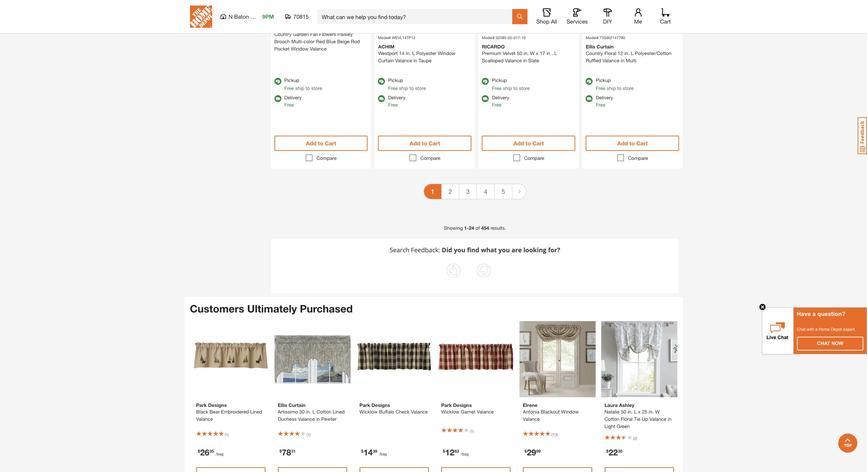 Task type: describe. For each thing, give the bounding box(es) containing it.
delivery free for fourth add to cart button available shipping image
[[596, 95, 613, 108]]

wicklow buffalo check valance image
[[356, 321, 432, 398]]

$ 24 23
[[484, 8, 500, 18]]

customers ultimately purchased
[[190, 303, 353, 315]]

the home depot logo image
[[190, 6, 212, 28]]

bear
[[210, 409, 220, 415]]

1-
[[464, 225, 469, 231]]

showing
[[444, 225, 463, 231]]

12 inside ellis curtain country floral 12 in. l polyester/cotton ruffled valance in multi
[[618, 50, 623, 56]]

) for 29
[[557, 433, 558, 437]]

add for 1st add to cart button from the left
[[306, 140, 317, 147]]

compare for 2nd add to cart button from right
[[525, 155, 545, 161]]

$ 14 38 /bag
[[361, 448, 387, 457]]

cart for 2nd add to cart button from the left
[[429, 140, 440, 147]]

l inside ellis curtain artissimo 30 in. l cotton lined duchess valance in pewter
[[313, 409, 315, 415]]

diy
[[604, 18, 612, 25]]

wevl14tp12
[[392, 35, 416, 40]]

blue
[[326, 39, 336, 44]]

1 add to cart button from the left
[[274, 136, 368, 151]]

model# wevl14tp12
[[378, 35, 416, 40]]

services
[[567, 18, 588, 25]]

window inside achim westport 14 in. l polyester window curtain valance in taupe
[[438, 50, 456, 56]]

scalloped
[[482, 58, 504, 64]]

454
[[481, 225, 490, 231]]

showing 1-24 of 454 results.
[[444, 225, 506, 231]]

50 for velvet
[[517, 50, 523, 56]]

valance inside ricardo premium velvet 50 in. w x 17 in . l scalloped valance in slate
[[505, 58, 522, 64]]

pickup free ship to store for available shipping image related to 2nd add to cart button from the left
[[388, 77, 426, 91]]

green
[[617, 424, 630, 429]]

have
[[797, 311, 811, 318]]

valance inside elrene antonia blackout window valance
[[523, 416, 540, 422]]

$ 26 35 /bag
[[198, 448, 224, 457]]

available for pickup image for fourth add to cart button available shipping image
[[586, 78, 593, 85]]

garden
[[293, 31, 309, 37]]

brooch
[[274, 39, 290, 44]]

buffalo
[[379, 409, 395, 415]]

in inside ellis curtain artissimo 30 in. l cotton lined duchess valance in pewter
[[316, 416, 320, 422]]

1 for ellis curtain artissimo 30 in. l cotton lined duchess valance in pewter
[[308, 433, 310, 437]]

l inside laura ashley natalie 50 in. l x 25 in. w cotton floral tie up valance in light green
[[634, 409, 637, 415]]

$ for 78
[[280, 449, 282, 454]]

30 inside ellis curtain artissimo 30 in. l cotton lined duchess valance in pewter
[[299, 409, 305, 415]]

13
[[553, 433, 557, 437]]

light
[[605, 424, 616, 429]]

window inside elrene antonia blackout window valance
[[561, 409, 579, 415]]

valance inside country garden fall flowers paisley brooch multi-color red blue beige rod pocket window valance
[[310, 46, 327, 52]]

17
[[540, 50, 546, 56]]

baton
[[234, 13, 249, 20]]

70815 button
[[285, 13, 309, 20]]

ruffled
[[586, 58, 602, 64]]

free for second available shipping icon from right's available for pickup icon
[[285, 85, 294, 91]]

color
[[304, 39, 315, 44]]

free for 2nd available shipping icon from left available for pickup icon
[[492, 85, 502, 91]]

78
[[282, 448, 291, 457]]

( for 78
[[307, 433, 308, 437]]

park for 26
[[196, 402, 207, 408]]

achim westport 14 in. l polyester window curtain valance in taupe
[[378, 44, 456, 64]]

ellis curtain artissimo 30 in. l cotton lined duchess valance in pewter
[[278, 402, 345, 422]]

valance inside park designs black bear embroidered lined valance
[[196, 416, 213, 422]]

designs for 12
[[453, 402, 472, 408]]

lined inside park designs black bear embroidered lined valance
[[250, 409, 262, 415]]

me
[[635, 18, 642, 25]]

pocket
[[274, 46, 290, 52]]

11
[[382, 8, 392, 18]]

natalie 50 in. l x 25 in. w cotton floral tie up valance in light green image
[[601, 321, 678, 398]]

/bag for 26
[[216, 452, 224, 456]]

multi
[[626, 58, 637, 64]]

country garden fall flowers paisley brooch multi-color red blue beige rod pocket window valance link
[[274, 25, 368, 52]]

10
[[522, 35, 526, 40]]

3 link
[[460, 184, 477, 199]]

store for fourth add to cart button available shipping image
[[623, 85, 634, 91]]

2 inside navigation
[[449, 188, 452, 195]]

add for 2nd add to cart button from the left
[[410, 140, 421, 147]]

curtain inside achim westport 14 in. l polyester window curtain valance in taupe
[[378, 58, 394, 64]]

model# 730462147790
[[586, 35, 625, 40]]

model# for model# 730462147790
[[586, 35, 599, 40]]

country inside country garden fall flowers paisley brooch multi-color red blue beige rod pocket window valance
[[274, 31, 292, 37]]

$ for 14
[[361, 449, 364, 454]]

floral inside laura ashley natalie 50 in. l x 25 in. w cotton floral tie up valance in light green
[[621, 416, 633, 422]]

1 vertical spatial a
[[816, 327, 818, 332]]

1 horizontal spatial ( 1 )
[[307, 433, 311, 437]]

embroidered
[[221, 409, 249, 415]]

( down park designs black bear embroidered lined valance
[[225, 433, 226, 437]]

compare for 1st add to cart button from the left
[[317, 155, 337, 161]]

2 available shipping image from the left
[[482, 95, 489, 102]]

delivery free for second available shipping icon from right
[[285, 95, 302, 108]]

available for pickup image for available shipping image related to 2nd add to cart button from the left
[[378, 78, 385, 85]]

add to cart for 1st add to cart button from the left
[[306, 140, 336, 147]]

cart for 1st add to cart button from the left
[[325, 140, 336, 147]]

designs for 26
[[208, 402, 227, 408]]

wicklow for park designs wicklow garnet valance
[[441, 409, 460, 415]]

model# for model# 02585-02-017-10
[[482, 35, 495, 40]]

flowers
[[319, 31, 336, 37]]

model# 02585-02-017-10
[[482, 35, 526, 40]]

ellis curtain country floral 12 in. l polyester/cotton ruffled valance in multi
[[586, 44, 672, 64]]

ricardo premium velvet 50 in. w x 17 in . l scalloped valance in slate
[[482, 44, 557, 64]]

pickup for available for pickup image associated with fourth add to cart button available shipping image
[[596, 77, 611, 83]]

in. inside ellis curtain country floral 12 in. l polyester/cotton ruffled valance in multi
[[625, 50, 630, 56]]

beige
[[337, 39, 350, 44]]

in left slate
[[523, 58, 527, 64]]

$ for 12
[[443, 449, 445, 454]]

park designs wicklow buffalo check valance
[[360, 402, 428, 415]]

available shipping image for fourth add to cart button
[[586, 95, 593, 102]]

shop
[[537, 18, 550, 25]]

lined inside ellis curtain artissimo 30 in. l cotton lined duchess valance in pewter
[[333, 409, 345, 415]]

1 available shipping image from the left
[[274, 95, 281, 102]]

store for available shipping image related to 2nd add to cart button from the left
[[415, 85, 426, 91]]

ship for available for pickup image associated with fourth add to cart button available shipping image
[[607, 85, 616, 91]]

1 vertical spatial 2
[[635, 436, 637, 441]]

( down garnet
[[470, 429, 471, 434]]

model# bb20180303-valance
[[274, 16, 325, 21]]

up
[[642, 416, 649, 422]]

l inside ellis curtain country floral 12 in. l polyester/cotton ruffled valance in multi
[[631, 50, 634, 56]]

valance up the fall on the left of page
[[312, 16, 325, 21]]

curtain for ellis curtain country floral 12 in. l polyester/cotton ruffled valance in multi
[[597, 44, 614, 50]]

question?
[[818, 311, 846, 318]]

l inside achim westport 14 in. l polyester window curtain valance in taupe
[[412, 50, 415, 56]]

pickup free ship to store for fourth add to cart button available shipping image
[[596, 77, 634, 91]]

antonia
[[523, 409, 540, 415]]

5
[[502, 188, 505, 195]]

22
[[609, 448, 618, 457]]

pickup for available for pickup image related to available shipping image related to 2nd add to cart button from the left
[[388, 77, 403, 83]]

laura ashley natalie 50 in. l x 25 in. w cotton floral tie up valance in light green
[[605, 402, 672, 429]]

artissimo 30 in. l cotton lined duchess valance in pewter image
[[274, 321, 351, 398]]

in left .
[[547, 50, 551, 56]]

artissimo
[[278, 409, 298, 415]]

chat now
[[818, 341, 844, 346]]

home
[[819, 327, 830, 332]]

$ for 24
[[484, 9, 486, 14]]

( for 29
[[552, 433, 553, 437]]

pewter
[[321, 416, 337, 422]]

cotton inside ellis curtain artissimo 30 in. l cotton lined duchess valance in pewter
[[317, 409, 332, 415]]

chat with a home depot expert.
[[797, 327, 856, 332]]

0 horizontal spatial 24
[[469, 225, 474, 231]]

black
[[196, 409, 208, 415]]

30 inside $ 22 30
[[618, 449, 623, 454]]

delivery for second available shipping icon from right
[[285, 95, 302, 101]]

free for 2nd available shipping icon from left
[[492, 102, 502, 108]]

results.
[[491, 225, 506, 231]]

79
[[599, 9, 604, 14]]

23
[[496, 9, 500, 14]]

add to cart for fourth add to cart button
[[618, 140, 648, 147]]

delivery for 2nd available shipping icon from left
[[492, 95, 510, 101]]

polyester/cotton
[[635, 50, 672, 56]]

velvet
[[503, 50, 516, 56]]

$ 29 99
[[525, 448, 541, 457]]

in inside ellis curtain country floral 12 in. l polyester/cotton ruffled valance in multi
[[621, 58, 625, 64]]

2 add to cart button from the left
[[378, 136, 472, 151]]

( 2 )
[[634, 436, 638, 441]]

cart link
[[658, 8, 673, 25]]

n baton rouge
[[229, 13, 267, 20]]

32
[[392, 9, 396, 14]]

$ 78 31
[[280, 448, 296, 457]]

$ for 11
[[380, 9, 382, 14]]

valance inside ellis curtain country floral 12 in. l polyester/cotton ruffled valance in multi
[[603, 58, 620, 64]]

park designs wicklow garnet valance
[[441, 402, 494, 415]]

all
[[551, 18, 557, 25]]

n
[[229, 13, 233, 20]]

wicklow for park designs wicklow buffalo check valance
[[360, 409, 378, 415]]

chat
[[797, 327, 806, 332]]

What can we help you find today? search field
[[322, 9, 512, 24]]

4 add to cart button from the left
[[586, 136, 680, 151]]

50 for natalie
[[621, 409, 627, 415]]

) for 22
[[637, 436, 638, 441]]

delivery free for available shipping image related to 2nd add to cart button from the left
[[388, 95, 406, 108]]

( 1 ) for 12
[[470, 429, 474, 434]]

99
[[536, 449, 541, 454]]

valance inside achim westport 14 in. l polyester window curtain valance in taupe
[[395, 58, 412, 64]]

store for second available shipping icon from right
[[311, 85, 322, 91]]

of
[[476, 225, 480, 231]]

delivery for fourth add to cart button available shipping image
[[596, 95, 613, 101]]



Task type: vqa. For each thing, say whether or not it's contained in the screenshot.
74
no



Task type: locate. For each thing, give the bounding box(es) containing it.
valance down velvet
[[505, 58, 522, 64]]

1 vertical spatial country
[[586, 50, 603, 56]]

(
[[470, 429, 471, 434], [225, 433, 226, 437], [307, 433, 308, 437], [552, 433, 553, 437], [634, 436, 635, 441]]

1 delivery free from the left
[[285, 95, 302, 108]]

in left multi
[[621, 58, 625, 64]]

ellis inside ellis curtain artissimo 30 in. l cotton lined duchess valance in pewter
[[278, 402, 287, 408]]

l up multi
[[631, 50, 634, 56]]

add to cart
[[306, 140, 336, 147], [410, 140, 440, 147], [514, 140, 544, 147], [618, 140, 648, 147]]

3 add from the left
[[514, 140, 524, 147]]

x inside ricardo premium velvet 50 in. w x 17 in . l scalloped valance in slate
[[536, 50, 539, 56]]

1 horizontal spatial designs
[[372, 402, 390, 408]]

2 horizontal spatial park
[[441, 402, 452, 408]]

1 horizontal spatial w
[[656, 409, 660, 415]]

l right the artissimo
[[313, 409, 315, 415]]

0 vertical spatial x
[[536, 50, 539, 56]]

bb20180303-
[[288, 16, 312, 21]]

3 park from the left
[[441, 402, 452, 408]]

ellis
[[586, 44, 596, 50], [278, 402, 287, 408]]

natalie
[[605, 409, 620, 415]]

designs inside park designs wicklow garnet valance
[[453, 402, 472, 408]]

premium
[[482, 50, 502, 56]]

) down "tie"
[[637, 436, 638, 441]]

$ 11 32
[[380, 8, 396, 18]]

in left taupe
[[414, 58, 417, 64]]

cart for 2nd add to cart button from right
[[533, 140, 544, 147]]

1 horizontal spatial wicklow
[[441, 409, 460, 415]]

( 1 ) down park designs black bear embroidered lined valance
[[225, 433, 229, 437]]

0 vertical spatial 30
[[299, 409, 305, 415]]

( down ellis curtain artissimo 30 in. l cotton lined duchess valance in pewter
[[307, 433, 308, 437]]

free for second available shipping icon from right
[[285, 102, 294, 108]]

delivery
[[285, 95, 302, 101], [388, 95, 406, 101], [492, 95, 510, 101], [596, 95, 613, 101]]

w up slate
[[530, 50, 535, 56]]

1 horizontal spatial x
[[638, 409, 641, 415]]

store
[[311, 85, 322, 91], [415, 85, 426, 91], [519, 85, 530, 91], [623, 85, 634, 91]]

ship for available for pickup image related to available shipping image related to 2nd add to cart button from the left
[[399, 85, 408, 91]]

ellis for ellis curtain country floral 12 in. l polyester/cotton ruffled valance in multi
[[586, 44, 596, 50]]

1 pickup from the left
[[285, 77, 299, 83]]

0 horizontal spatial park
[[196, 402, 207, 408]]

wicklow left the buffalo
[[360, 409, 378, 415]]

delivery for available shipping image related to 2nd add to cart button from the left
[[388, 95, 406, 101]]

$ for 22
[[607, 449, 609, 454]]

floral inside ellis curtain country floral 12 in. l polyester/cotton ruffled valance in multi
[[605, 50, 617, 56]]

0 vertical spatial 12
[[618, 50, 623, 56]]

2 available shipping image from the left
[[586, 95, 593, 102]]

$ inside $ 78 31
[[280, 449, 282, 454]]

window down multi-
[[291, 46, 309, 52]]

$ inside $ 11 32
[[380, 9, 382, 14]]

24 up the model# 02585-02-017-10 on the top of page
[[486, 8, 496, 18]]

$ inside $ 24 23
[[484, 9, 486, 14]]

2 wicklow from the left
[[441, 409, 460, 415]]

1 horizontal spatial 12
[[618, 50, 623, 56]]

017-
[[514, 35, 522, 40]]

designs up garnet
[[453, 402, 472, 408]]

0 vertical spatial floral
[[605, 50, 617, 56]]

1 vertical spatial curtain
[[378, 58, 394, 64]]

$ for 26
[[198, 449, 200, 454]]

elrene
[[523, 402, 538, 408]]

24
[[486, 8, 496, 18], [469, 225, 474, 231]]

5 link
[[495, 184, 512, 199]]

designs inside 'park designs wicklow buffalo check valance'
[[372, 402, 390, 408]]

curtain down model# 730462147790
[[597, 44, 614, 50]]

3 store from the left
[[519, 85, 530, 91]]

/bag inside the '$ 26 35 /bag'
[[216, 452, 224, 456]]

3 compare from the left
[[525, 155, 545, 161]]

1 vertical spatial 14
[[364, 448, 373, 457]]

1 delivery from the left
[[285, 95, 302, 101]]

0 vertical spatial 24
[[486, 8, 496, 18]]

store for 2nd available shipping icon from left
[[519, 85, 530, 91]]

cotton down natalie
[[605, 416, 620, 422]]

red
[[316, 39, 325, 44]]

0 horizontal spatial curtain
[[289, 402, 306, 408]]

cotton inside laura ashley natalie 50 in. l x 25 in. w cotton floral tie up valance in light green
[[605, 416, 620, 422]]

pickup down ruffled
[[596, 77, 611, 83]]

0 horizontal spatial w
[[530, 50, 535, 56]]

1 available for pickup image from the left
[[274, 78, 281, 85]]

/bag for 12
[[461, 452, 469, 456]]

model# up ricardo on the top of the page
[[482, 35, 495, 40]]

laura
[[605, 402, 618, 408]]

4 pickup from the left
[[596, 77, 611, 83]]

valance down "red"
[[310, 46, 327, 52]]

1 inside navigation
[[431, 188, 435, 195]]

w inside ricardo premium velvet 50 in. w x 17 in . l scalloped valance in slate
[[530, 50, 535, 56]]

model#
[[274, 16, 287, 21], [378, 35, 391, 40], [482, 35, 495, 40], [586, 35, 599, 40]]

park designs black bear embroidered lined valance
[[196, 402, 262, 422]]

rouge
[[251, 13, 267, 20]]

2 horizontal spatial curtain
[[597, 44, 614, 50]]

3 add to cart from the left
[[514, 140, 544, 147]]

3 delivery from the left
[[492, 95, 510, 101]]

1 vertical spatial 30
[[618, 449, 623, 454]]

services button
[[566, 8, 589, 25]]

2 left 3
[[449, 188, 452, 195]]

purchased
[[300, 303, 353, 315]]

available shipping image
[[274, 95, 281, 102], [482, 95, 489, 102]]

0 horizontal spatial available for pickup image
[[274, 78, 281, 85]]

0 horizontal spatial 12
[[445, 448, 455, 457]]

$ left 83
[[443, 449, 445, 454]]

$ down light
[[607, 449, 609, 454]]

$ left 32 at the left of the page
[[380, 9, 382, 14]]

50 down ashley
[[621, 409, 627, 415]]

wicklow garnet valance image
[[438, 321, 514, 398]]

x left 25
[[638, 409, 641, 415]]

2 horizontal spatial designs
[[453, 402, 472, 408]]

2 store from the left
[[415, 85, 426, 91]]

$ 22 30
[[607, 448, 623, 457]]

add to cart button
[[274, 136, 368, 151], [378, 136, 472, 151], [482, 136, 576, 151], [586, 136, 680, 151]]

) down park designs black bear embroidered lined valance
[[228, 433, 229, 437]]

/bag right 83
[[461, 452, 469, 456]]

0 horizontal spatial lined
[[250, 409, 262, 415]]

0 horizontal spatial available shipping image
[[378, 95, 385, 102]]

floral down 730462147790
[[605, 50, 617, 56]]

1 horizontal spatial country
[[586, 50, 603, 56]]

country up "brooch"
[[274, 31, 292, 37]]

park for 12
[[441, 402, 452, 408]]

in. inside ricardo premium velvet 50 in. w x 17 in . l scalloped valance in slate
[[524, 50, 529, 56]]

0 horizontal spatial cotton
[[317, 409, 332, 415]]

cotton
[[317, 409, 332, 415], [605, 416, 620, 422]]

2 compare from the left
[[421, 155, 441, 161]]

4 delivery free from the left
[[596, 95, 613, 108]]

1 vertical spatial w
[[656, 409, 660, 415]]

chat
[[818, 341, 831, 346]]

1 horizontal spatial park
[[360, 402, 370, 408]]

country
[[274, 31, 292, 37], [586, 50, 603, 56]]

expert.
[[844, 327, 856, 332]]

4 ship from the left
[[607, 85, 616, 91]]

0 horizontal spatial ellis
[[278, 402, 287, 408]]

50 inside ricardo premium velvet 50 in. w x 17 in . l scalloped valance in slate
[[517, 50, 523, 56]]

multi-
[[292, 39, 304, 44]]

1 add from the left
[[306, 140, 317, 147]]

designs up bear
[[208, 402, 227, 408]]

0 horizontal spatial ( 1 )
[[225, 433, 229, 437]]

50
[[517, 50, 523, 56], [621, 409, 627, 415]]

in. down ashley
[[628, 409, 633, 415]]

in. right the artissimo
[[306, 409, 311, 415]]

in left pewter
[[316, 416, 320, 422]]

valance right ruffled
[[603, 58, 620, 64]]

navigation
[[268, 179, 683, 221]]

1 vertical spatial 12
[[445, 448, 455, 457]]

ship for 2nd available shipping icon from left available for pickup icon
[[503, 85, 512, 91]]

0 horizontal spatial 2
[[449, 188, 452, 195]]

depot
[[831, 327, 843, 332]]

$ inside the '$ 26 35 /bag'
[[198, 449, 200, 454]]

30 down "green"
[[618, 449, 623, 454]]

park inside park designs black bear embroidered lined valance
[[196, 402, 207, 408]]

0 horizontal spatial designs
[[208, 402, 227, 408]]

valance down 'westport'
[[395, 58, 412, 64]]

0 vertical spatial w
[[530, 50, 535, 56]]

/bag inside $ 12 83 /bag
[[461, 452, 469, 456]]

ellis for ellis curtain artissimo 30 in. l cotton lined duchess valance in pewter
[[278, 402, 287, 408]]

2 lined from the left
[[333, 409, 345, 415]]

02-
[[508, 35, 514, 40]]

x
[[536, 50, 539, 56], [638, 409, 641, 415]]

( 1 ) for 26
[[225, 433, 229, 437]]

add for 2nd add to cart button from right
[[514, 140, 524, 147]]

curtain up the artissimo
[[289, 402, 306, 408]]

$ inside $ 29 99
[[525, 449, 527, 454]]

38
[[373, 449, 378, 454]]

2
[[449, 188, 452, 195], [635, 436, 637, 441]]

available for pickup image down scalloped
[[482, 78, 489, 85]]

black bear embroidered lined valance image
[[193, 321, 269, 398]]

0 horizontal spatial 30
[[299, 409, 305, 415]]

0 horizontal spatial available shipping image
[[274, 95, 281, 102]]

14 inside achim westport 14 in. l polyester window curtain valance in taupe
[[399, 50, 405, 56]]

model# up achim
[[378, 35, 391, 40]]

1 horizontal spatial 24
[[486, 8, 496, 18]]

1 horizontal spatial ellis
[[586, 44, 596, 50]]

available for pickup image for 2nd available shipping icon from left
[[482, 78, 489, 85]]

l left polyester at the top of the page
[[412, 50, 415, 56]]

0 vertical spatial cotton
[[317, 409, 332, 415]]

me button
[[627, 8, 650, 25]]

0 vertical spatial curtain
[[597, 44, 614, 50]]

.
[[552, 50, 553, 56]]

1 store from the left
[[311, 85, 322, 91]]

in. down wevl14tp12 at the left of page
[[406, 50, 411, 56]]

0 horizontal spatial available for pickup image
[[378, 78, 385, 85]]

pickup free ship to store for 2nd available shipping icon from left
[[492, 77, 530, 91]]

pickup down pocket on the top of page
[[285, 77, 299, 83]]

available for pickup image
[[378, 78, 385, 85], [586, 78, 593, 85]]

in. right 25
[[649, 409, 654, 415]]

3 /bag from the left
[[461, 452, 469, 456]]

1 horizontal spatial 2
[[635, 436, 637, 441]]

4 delivery from the left
[[596, 95, 613, 101]]

4 add to cart from the left
[[618, 140, 648, 147]]

westport
[[378, 50, 398, 56]]

1 horizontal spatial available for pickup image
[[586, 78, 593, 85]]

country inside ellis curtain country floral 12 in. l polyester/cotton ruffled valance in multi
[[586, 50, 603, 56]]

) down elrene antonia blackout window valance
[[557, 433, 558, 437]]

50 right velvet
[[517, 50, 523, 56]]

valance inside park designs wicklow garnet valance
[[477, 409, 494, 415]]

4 store from the left
[[623, 85, 634, 91]]

window right polyester at the top of the page
[[438, 50, 456, 56]]

pickup down 'westport'
[[388, 77, 403, 83]]

pickup for second available shipping icon from right's available for pickup icon
[[285, 77, 299, 83]]

wicklow left garnet
[[441, 409, 460, 415]]

0 horizontal spatial wicklow
[[360, 409, 378, 415]]

29
[[527, 448, 536, 457]]

0 vertical spatial 2
[[449, 188, 452, 195]]

free for fourth add to cart button available shipping image
[[596, 102, 606, 108]]

0 horizontal spatial x
[[536, 50, 539, 56]]

pickup free ship to store
[[285, 77, 322, 91], [388, 77, 426, 91], [492, 77, 530, 91], [596, 77, 634, 91]]

delivery free for 2nd available shipping icon from left
[[492, 95, 510, 108]]

3 ship from the left
[[503, 85, 512, 91]]

lined right embroidered
[[250, 409, 262, 415]]

floral up "green"
[[621, 416, 633, 422]]

$ inside $ 12 83 /bag
[[443, 449, 445, 454]]

24 left the of
[[469, 225, 474, 231]]

1 left 2 link
[[431, 188, 435, 195]]

$ for 29
[[525, 449, 527, 454]]

2 vertical spatial curtain
[[289, 402, 306, 408]]

curtain down 'westport'
[[378, 58, 394, 64]]

( down "tie"
[[634, 436, 635, 441]]

1 horizontal spatial floral
[[621, 416, 633, 422]]

blackout
[[541, 409, 560, 415]]

3 designs from the left
[[453, 402, 472, 408]]

designs inside park designs black bear embroidered lined valance
[[208, 402, 227, 408]]

l right .
[[555, 50, 557, 56]]

0 horizontal spatial 14
[[364, 448, 373, 457]]

x for 25
[[638, 409, 641, 415]]

ricardo
[[482, 44, 505, 50]]

slate
[[529, 58, 540, 64]]

0 vertical spatial country
[[274, 31, 292, 37]]

1 vertical spatial 50
[[621, 409, 627, 415]]

add to cart for 2nd add to cart button from right
[[514, 140, 544, 147]]

achim
[[378, 44, 395, 50]]

1
[[431, 188, 435, 195], [471, 429, 473, 434], [226, 433, 228, 437], [308, 433, 310, 437]]

valance right garnet
[[477, 409, 494, 415]]

model# left 730462147790
[[586, 35, 599, 40]]

2 horizontal spatial window
[[561, 409, 579, 415]]

valance right check
[[411, 409, 428, 415]]

1 horizontal spatial window
[[438, 50, 456, 56]]

2 down "tie"
[[635, 436, 637, 441]]

4 pickup free ship to store from the left
[[596, 77, 634, 91]]

1 horizontal spatial available shipping image
[[482, 95, 489, 102]]

paisley
[[338, 31, 353, 37]]

3 add to cart button from the left
[[482, 136, 576, 151]]

1 down garnet
[[471, 429, 473, 434]]

in. inside ellis curtain artissimo 30 in. l cotton lined duchess valance in pewter
[[306, 409, 311, 415]]

( 1 ) down ellis curtain artissimo 30 in. l cotton lined duchess valance in pewter
[[307, 433, 311, 437]]

window inside country garden fall flowers paisley brooch multi-color red blue beige rod pocket window valance
[[291, 46, 309, 52]]

curtain inside ellis curtain country floral 12 in. l polyester/cotton ruffled valance in multi
[[597, 44, 614, 50]]

antonia blackout window valance image
[[520, 321, 596, 398]]

available for pickup image down pocket on the top of page
[[274, 78, 281, 85]]

2 available for pickup image from the left
[[482, 78, 489, 85]]

2 pickup free ship to store from the left
[[388, 77, 426, 91]]

) down ellis curtain artissimo 30 in. l cotton lined duchess valance in pewter
[[310, 433, 311, 437]]

30 right the artissimo
[[299, 409, 305, 415]]

ashley
[[619, 402, 635, 408]]

add to cart for 2nd add to cart button from the left
[[410, 140, 440, 147]]

50 inside laura ashley natalie 50 in. l x 25 in. w cotton floral tie up valance in light green
[[621, 409, 627, 415]]

in inside achim westport 14 in. l polyester window curtain valance in taupe
[[414, 58, 417, 64]]

available for pickup image
[[274, 78, 281, 85], [482, 78, 489, 85]]

$ left 23
[[484, 9, 486, 14]]

1 horizontal spatial 50
[[621, 409, 627, 415]]

) down garnet
[[473, 429, 474, 434]]

valance down black
[[196, 416, 213, 422]]

$ inside $ 22 30
[[607, 449, 609, 454]]

wicklow
[[360, 409, 378, 415], [441, 409, 460, 415]]

1 lined from the left
[[250, 409, 262, 415]]

1 vertical spatial floral
[[621, 416, 633, 422]]

$
[[380, 9, 382, 14], [484, 9, 486, 14], [198, 449, 200, 454], [280, 449, 282, 454], [361, 449, 364, 454], [443, 449, 445, 454], [525, 449, 527, 454], [607, 449, 609, 454]]

window right blackout
[[561, 409, 579, 415]]

1 ship from the left
[[295, 85, 304, 91]]

pickup for 2nd available shipping icon from left available for pickup icon
[[492, 77, 507, 83]]

( 1 ) down garnet
[[470, 429, 474, 434]]

0 horizontal spatial floral
[[605, 50, 617, 56]]

2 pickup from the left
[[388, 77, 403, 83]]

1 horizontal spatial available for pickup image
[[482, 78, 489, 85]]

1 down ellis curtain artissimo 30 in. l cotton lined duchess valance in pewter
[[308, 433, 310, 437]]

valance inside ellis curtain artissimo 30 in. l cotton lined duchess valance in pewter
[[298, 416, 315, 422]]

compare for 2nd add to cart button from the left
[[421, 155, 441, 161]]

1 vertical spatial x
[[638, 409, 641, 415]]

1 horizontal spatial lined
[[333, 409, 345, 415]]

available for pickup image for second available shipping icon from right
[[274, 78, 281, 85]]

/bag for 14
[[379, 452, 387, 456]]

1 horizontal spatial cotton
[[605, 416, 620, 422]]

83
[[455, 449, 459, 454]]

2 park from the left
[[360, 402, 370, 408]]

1 designs from the left
[[208, 402, 227, 408]]

ellis up the artissimo
[[278, 402, 287, 408]]

in right up
[[668, 416, 672, 422]]

compare for fourth add to cart button
[[628, 155, 648, 161]]

park inside park designs wicklow garnet valance
[[441, 402, 452, 408]]

( down elrene antonia blackout window valance
[[552, 433, 553, 437]]

lined up pewter
[[333, 409, 345, 415]]

2 delivery from the left
[[388, 95, 406, 101]]

available for pickup image down ruffled
[[586, 78, 593, 85]]

1 vertical spatial 24
[[469, 225, 474, 231]]

4 compare from the left
[[628, 155, 648, 161]]

with
[[807, 327, 815, 332]]

02585-
[[496, 35, 508, 40]]

1 vertical spatial cotton
[[605, 416, 620, 422]]

2 add to cart from the left
[[410, 140, 440, 147]]

l
[[412, 50, 415, 56], [555, 50, 557, 56], [631, 50, 634, 56], [313, 409, 315, 415], [634, 409, 637, 415]]

add for fourth add to cart button
[[618, 140, 628, 147]]

valance down antonia at the right bottom of the page
[[523, 416, 540, 422]]

x for 17
[[536, 50, 539, 56]]

3 pickup free ship to store from the left
[[492, 77, 530, 91]]

valance right up
[[650, 416, 667, 422]]

x left 17
[[536, 50, 539, 56]]

1 link
[[424, 184, 442, 199]]

0 horizontal spatial country
[[274, 31, 292, 37]]

1 horizontal spatial curtain
[[378, 58, 394, 64]]

check
[[396, 409, 410, 415]]

w inside laura ashley natalie 50 in. l x 25 in. w cotton floral tie up valance in light green
[[656, 409, 660, 415]]

2 horizontal spatial /bag
[[461, 452, 469, 456]]

l up "tie"
[[634, 409, 637, 415]]

valance inside laura ashley natalie 50 in. l x 25 in. w cotton floral tie up valance in light green
[[650, 416, 667, 422]]

2 horizontal spatial ( 1 )
[[470, 429, 474, 434]]

1 pickup free ship to store from the left
[[285, 77, 322, 91]]

2 link
[[442, 184, 459, 199]]

1 available for pickup image from the left
[[378, 78, 385, 85]]

delivery free
[[285, 95, 302, 108], [388, 95, 406, 108], [492, 95, 510, 108], [596, 95, 613, 108]]

1 horizontal spatial available shipping image
[[586, 95, 593, 102]]

valance inside 'park designs wicklow buffalo check valance'
[[411, 409, 428, 415]]

2 add from the left
[[410, 140, 421, 147]]

model# for model# bb20180303-valance
[[274, 16, 287, 21]]

1 for park designs wicklow garnet valance
[[471, 429, 473, 434]]

country up ruffled
[[586, 50, 603, 56]]

0 vertical spatial 14
[[399, 50, 405, 56]]

ellis up ruffled
[[586, 44, 596, 50]]

designs up the buffalo
[[372, 402, 390, 408]]

1 park from the left
[[196, 402, 207, 408]]

elrene antonia blackout window valance
[[523, 402, 579, 422]]

shop all
[[537, 18, 557, 25]]

0 vertical spatial 50
[[517, 50, 523, 56]]

$ left 35
[[198, 449, 200, 454]]

730462147790
[[600, 35, 625, 40]]

wicklow inside park designs wicklow garnet valance
[[441, 409, 460, 415]]

curtain inside ellis curtain artissimo 30 in. l cotton lined duchess valance in pewter
[[289, 402, 306, 408]]

0 vertical spatial a
[[813, 311, 816, 318]]

1 horizontal spatial 14
[[399, 50, 405, 56]]

$ left 99
[[525, 449, 527, 454]]

free
[[285, 85, 294, 91], [388, 85, 398, 91], [492, 85, 502, 91], [596, 85, 606, 91], [285, 102, 294, 108], [388, 102, 398, 108], [492, 102, 502, 108], [596, 102, 606, 108]]

/bag inside $ 14 38 /bag
[[379, 452, 387, 456]]

$ left 31
[[280, 449, 282, 454]]

2 ship from the left
[[399, 85, 408, 91]]

valance right duchess
[[298, 416, 315, 422]]

model# right 9pm
[[274, 16, 287, 21]]

$ inside $ 14 38 /bag
[[361, 449, 364, 454]]

wicklow inside 'park designs wicklow buffalo check valance'
[[360, 409, 378, 415]]

cotton up pewter
[[317, 409, 332, 415]]

pickup down scalloped
[[492, 77, 507, 83]]

1 for park designs black bear embroidered lined valance
[[226, 433, 228, 437]]

available shipping image for 2nd add to cart button from the left
[[378, 95, 385, 102]]

2 available for pickup image from the left
[[586, 78, 593, 85]]

a right have
[[813, 311, 816, 318]]

in.
[[406, 50, 411, 56], [524, 50, 529, 56], [625, 50, 630, 56], [306, 409, 311, 415], [628, 409, 633, 415], [649, 409, 654, 415]]

0 horizontal spatial window
[[291, 46, 309, 52]]

model# for model# wevl14tp12
[[378, 35, 391, 40]]

pickup
[[285, 77, 299, 83], [388, 77, 403, 83], [492, 77, 507, 83], [596, 77, 611, 83]]

1 vertical spatial ellis
[[278, 402, 287, 408]]

tie
[[634, 416, 641, 422]]

1 compare from the left
[[317, 155, 337, 161]]

free for available shipping image related to 2nd add to cart button from the left
[[388, 102, 398, 108]]

in. up multi
[[625, 50, 630, 56]]

3 delivery free from the left
[[492, 95, 510, 108]]

) for 78
[[310, 433, 311, 437]]

x inside laura ashley natalie 50 in. l x 25 in. w cotton floral tie up valance in light green
[[638, 409, 641, 415]]

in. inside achim westport 14 in. l polyester window curtain valance in taupe
[[406, 50, 411, 56]]

1 wicklow from the left
[[360, 409, 378, 415]]

pickup free ship to store for second available shipping icon from right
[[285, 77, 322, 91]]

l inside ricardo premium velvet 50 in. w x 17 in . l scalloped valance in slate
[[555, 50, 557, 56]]

curtain for ellis curtain artissimo 30 in. l cotton lined duchess valance in pewter
[[289, 402, 306, 408]]

0 vertical spatial ellis
[[586, 44, 596, 50]]

4 add from the left
[[618, 140, 628, 147]]

a right with
[[816, 327, 818, 332]]

shop all button
[[536, 8, 558, 25]]

4 link
[[477, 184, 495, 199]]

/bag right 35
[[216, 452, 224, 456]]

( for 22
[[634, 436, 635, 441]]

available shipping image
[[378, 95, 385, 102], [586, 95, 593, 102]]

1 horizontal spatial /bag
[[379, 452, 387, 456]]

1 add to cart from the left
[[306, 140, 336, 147]]

in. up slate
[[524, 50, 529, 56]]

2 /bag from the left
[[379, 452, 387, 456]]

1 available shipping image from the left
[[378, 95, 385, 102]]

ellis inside ellis curtain country floral 12 in. l polyester/cotton ruffled valance in multi
[[586, 44, 596, 50]]

1 down park designs black bear embroidered lined valance
[[226, 433, 228, 437]]

( 1 )
[[470, 429, 474, 434], [225, 433, 229, 437], [307, 433, 311, 437]]

0 horizontal spatial 50
[[517, 50, 523, 56]]

cart for fourth add to cart button
[[637, 140, 648, 147]]

have a question?
[[797, 311, 846, 318]]

feedback link image
[[858, 117, 868, 154]]

w
[[530, 50, 535, 56], [656, 409, 660, 415]]

available for pickup image down 'westport'
[[378, 78, 385, 85]]

0 horizontal spatial /bag
[[216, 452, 224, 456]]

1 /bag from the left
[[216, 452, 224, 456]]

3 pickup from the left
[[492, 77, 507, 83]]

12
[[618, 50, 623, 56], [445, 448, 455, 457]]

navigation containing 1
[[268, 179, 683, 221]]

ship for second available shipping icon from right's available for pickup icon
[[295, 85, 304, 91]]

taupe
[[419, 58, 432, 64]]

in inside laura ashley natalie 50 in. l x 25 in. w cotton floral tie up valance in light green
[[668, 416, 672, 422]]

2 designs from the left
[[372, 402, 390, 408]]

1 horizontal spatial 30
[[618, 449, 623, 454]]

park inside 'park designs wicklow buffalo check valance'
[[360, 402, 370, 408]]

2 delivery free from the left
[[388, 95, 406, 108]]



